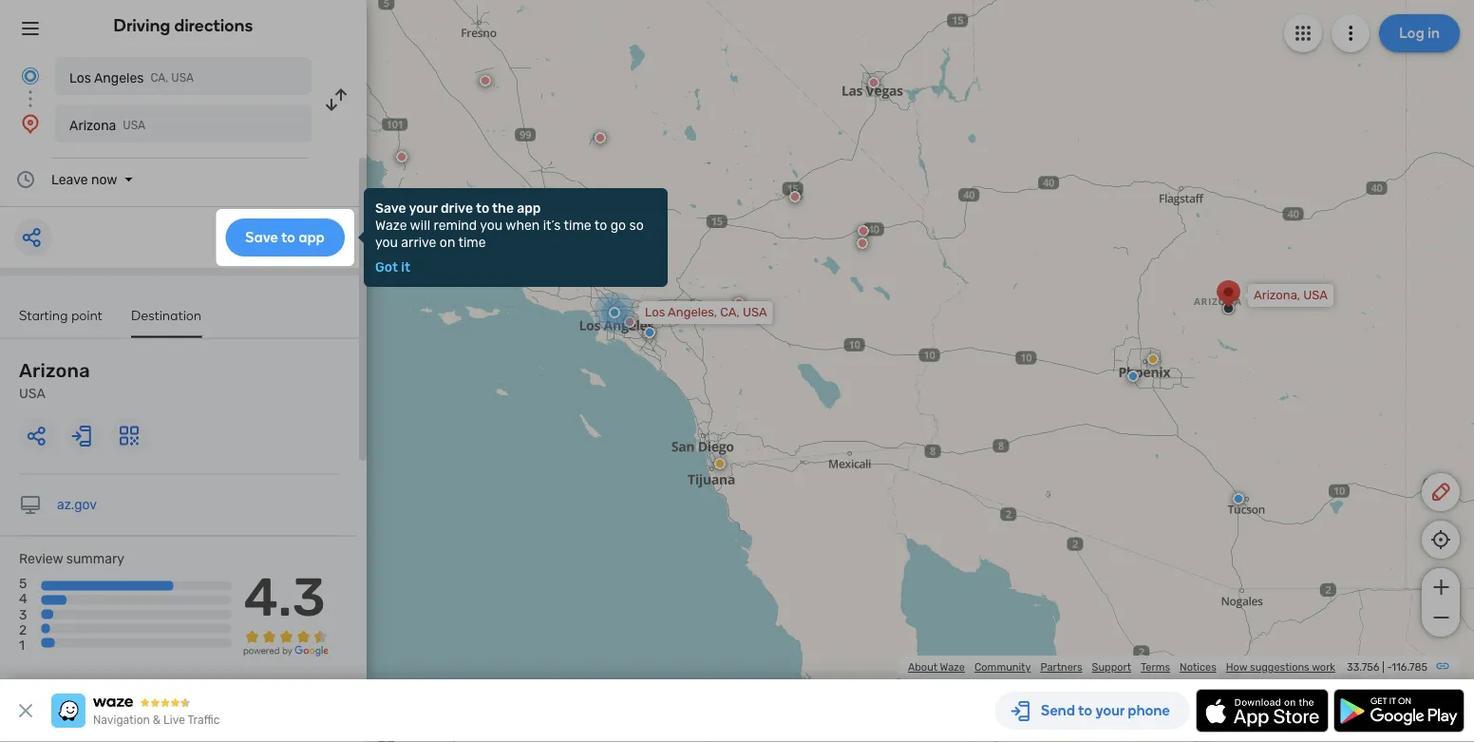 Task type: locate. For each thing, give the bounding box(es) containing it.
1 vertical spatial you
[[375, 234, 398, 250]]

0 vertical spatial arizona usa
[[69, 117, 146, 133]]

3
[[19, 606, 27, 622]]

0 horizontal spatial time
[[458, 234, 486, 250]]

ca, right angeles,
[[720, 305, 740, 320]]

will
[[410, 217, 430, 233]]

support
[[1092, 661, 1132, 674]]

save
[[375, 200, 406, 216]]

clock image
[[14, 168, 37, 191]]

your
[[409, 200, 438, 216]]

ca, for angeles
[[151, 71, 169, 85]]

1 horizontal spatial ca,
[[720, 305, 740, 320]]

0 horizontal spatial ca,
[[151, 71, 169, 85]]

0 horizontal spatial los
[[69, 70, 91, 86]]

33.756
[[1347, 661, 1380, 674]]

usa
[[171, 71, 194, 85], [123, 119, 146, 132], [1304, 288, 1328, 303], [743, 305, 767, 320], [19, 386, 45, 401]]

how
[[1226, 661, 1248, 674]]

1 vertical spatial to
[[595, 217, 608, 233]]

arizona down starting point button
[[19, 360, 90, 382]]

waze down save
[[375, 217, 407, 233]]

you up the got
[[375, 234, 398, 250]]

notices
[[1180, 661, 1217, 674]]

starting point button
[[19, 307, 103, 336]]

location image
[[19, 112, 42, 135]]

review summary
[[19, 551, 125, 567]]

x image
[[14, 699, 37, 722]]

directions
[[174, 15, 253, 36]]

1 horizontal spatial you
[[480, 217, 503, 233]]

0 vertical spatial arizona
[[69, 117, 116, 133]]

point
[[71, 307, 103, 323]]

about waze link
[[908, 661, 965, 674]]

ca,
[[151, 71, 169, 85], [720, 305, 740, 320]]

starting
[[19, 307, 68, 323]]

2
[[19, 622, 27, 637]]

to left the
[[476, 200, 490, 216]]

terms
[[1141, 661, 1171, 674]]

arizona
[[69, 117, 116, 133], [19, 360, 90, 382]]

0 horizontal spatial waze
[[375, 217, 407, 233]]

5 4 3 2 1
[[19, 576, 27, 653]]

time right it's
[[564, 217, 592, 233]]

0 vertical spatial time
[[564, 217, 592, 233]]

leave now
[[51, 172, 117, 187]]

destination
[[131, 307, 202, 323]]

los angeles, ca, usa
[[645, 305, 767, 320]]

destination button
[[131, 307, 202, 338]]

driving
[[114, 15, 171, 36]]

you down the
[[480, 217, 503, 233]]

you
[[480, 217, 503, 233], [375, 234, 398, 250]]

angeles
[[94, 70, 144, 86]]

1 vertical spatial los
[[645, 305, 665, 320]]

arizona usa
[[69, 117, 146, 133], [19, 360, 90, 401]]

1
[[19, 637, 25, 653]]

starting point
[[19, 307, 103, 323]]

0 vertical spatial you
[[480, 217, 503, 233]]

link image
[[1436, 658, 1451, 674]]

arrive
[[401, 234, 437, 250]]

1 vertical spatial arizona
[[19, 360, 90, 382]]

los left angeles,
[[645, 305, 665, 320]]

about waze community partners support terms notices how suggestions work
[[908, 661, 1336, 674]]

1 vertical spatial ca,
[[720, 305, 740, 320]]

remind
[[434, 217, 477, 233]]

time down remind
[[458, 234, 486, 250]]

arizona usa down starting point button
[[19, 360, 90, 401]]

to left go
[[595, 217, 608, 233]]

waze right the "about"
[[940, 661, 965, 674]]

ca, inside los angeles ca, usa
[[151, 71, 169, 85]]

1 horizontal spatial los
[[645, 305, 665, 320]]

0 vertical spatial ca,
[[151, 71, 169, 85]]

partners
[[1041, 661, 1083, 674]]

ca, for angeles,
[[720, 305, 740, 320]]

usa down driving directions
[[171, 71, 194, 85]]

0 vertical spatial waze
[[375, 217, 407, 233]]

support link
[[1092, 661, 1132, 674]]

1 horizontal spatial waze
[[940, 661, 965, 674]]

116.785
[[1392, 661, 1428, 674]]

partners link
[[1041, 661, 1083, 674]]

los
[[69, 70, 91, 86], [645, 305, 665, 320]]

0 horizontal spatial to
[[476, 200, 490, 216]]

0 vertical spatial los
[[69, 70, 91, 86]]

driving directions
[[114, 15, 253, 36]]

1 vertical spatial waze
[[940, 661, 965, 674]]

los left angeles
[[69, 70, 91, 86]]

az.gov
[[57, 497, 97, 513]]

navigation & live traffic
[[93, 714, 220, 727]]

leave
[[51, 172, 88, 187]]

review
[[19, 551, 63, 567]]

az.gov link
[[57, 497, 97, 513]]

arizona usa down angeles
[[69, 117, 146, 133]]

arizona down angeles
[[69, 117, 116, 133]]

1 horizontal spatial to
[[595, 217, 608, 233]]

usa down starting point button
[[19, 386, 45, 401]]

traffic
[[188, 714, 220, 727]]

los for angeles
[[69, 70, 91, 86]]

1 vertical spatial time
[[458, 234, 486, 250]]

ca, right angeles
[[151, 71, 169, 85]]

to
[[476, 200, 490, 216], [595, 217, 608, 233]]

waze
[[375, 217, 407, 233], [940, 661, 965, 674]]

time
[[564, 217, 592, 233], [458, 234, 486, 250]]

zoom in image
[[1430, 576, 1453, 599]]



Task type: describe. For each thing, give the bounding box(es) containing it.
0 vertical spatial to
[[476, 200, 490, 216]]

notices link
[[1180, 661, 1217, 674]]

suggestions
[[1250, 661, 1310, 674]]

waze inside save your drive to the app waze will remind you when it's time to go so you arrive on time got it
[[375, 217, 407, 233]]

5
[[19, 576, 27, 592]]

drive
[[441, 200, 473, 216]]

usa right angeles,
[[743, 305, 767, 320]]

so
[[630, 217, 644, 233]]

zoom out image
[[1430, 606, 1453, 629]]

4.3
[[244, 565, 326, 629]]

community link
[[975, 661, 1031, 674]]

live
[[163, 714, 185, 727]]

1 vertical spatial arizona usa
[[19, 360, 90, 401]]

usa right arizona,
[[1304, 288, 1328, 303]]

community
[[975, 661, 1031, 674]]

angeles,
[[668, 305, 717, 320]]

when
[[506, 217, 540, 233]]

arizona, usa
[[1254, 288, 1328, 303]]

usa inside los angeles ca, usa
[[171, 71, 194, 85]]

got it button
[[375, 259, 410, 275]]

go
[[611, 217, 626, 233]]

&
[[153, 714, 161, 727]]

arizona,
[[1254, 288, 1301, 303]]

terms link
[[1141, 661, 1171, 674]]

current location image
[[19, 65, 42, 87]]

got
[[375, 259, 398, 275]]

it
[[401, 259, 410, 275]]

it's
[[543, 217, 561, 233]]

save your drive to the app waze will remind you when it's time to go so you arrive on time got it
[[375, 200, 644, 275]]

work
[[1312, 661, 1336, 674]]

4
[[19, 591, 27, 607]]

how suggestions work link
[[1226, 661, 1336, 674]]

navigation
[[93, 714, 150, 727]]

|
[[1383, 661, 1385, 674]]

the
[[492, 200, 514, 216]]

computer image
[[19, 494, 42, 516]]

now
[[91, 172, 117, 187]]

los angeles ca, usa
[[69, 70, 194, 86]]

on
[[440, 234, 455, 250]]

1 horizontal spatial time
[[564, 217, 592, 233]]

pencil image
[[1430, 481, 1453, 504]]

0 horizontal spatial you
[[375, 234, 398, 250]]

app
[[517, 200, 541, 216]]

los for angeles,
[[645, 305, 665, 320]]

summary
[[66, 551, 125, 567]]

usa down los angeles ca, usa
[[123, 119, 146, 132]]

-
[[1388, 661, 1392, 674]]

33.756 | -116.785
[[1347, 661, 1428, 674]]

about
[[908, 661, 938, 674]]



Task type: vqa. For each thing, say whether or not it's contained in the screenshot.
bottommost waze
yes



